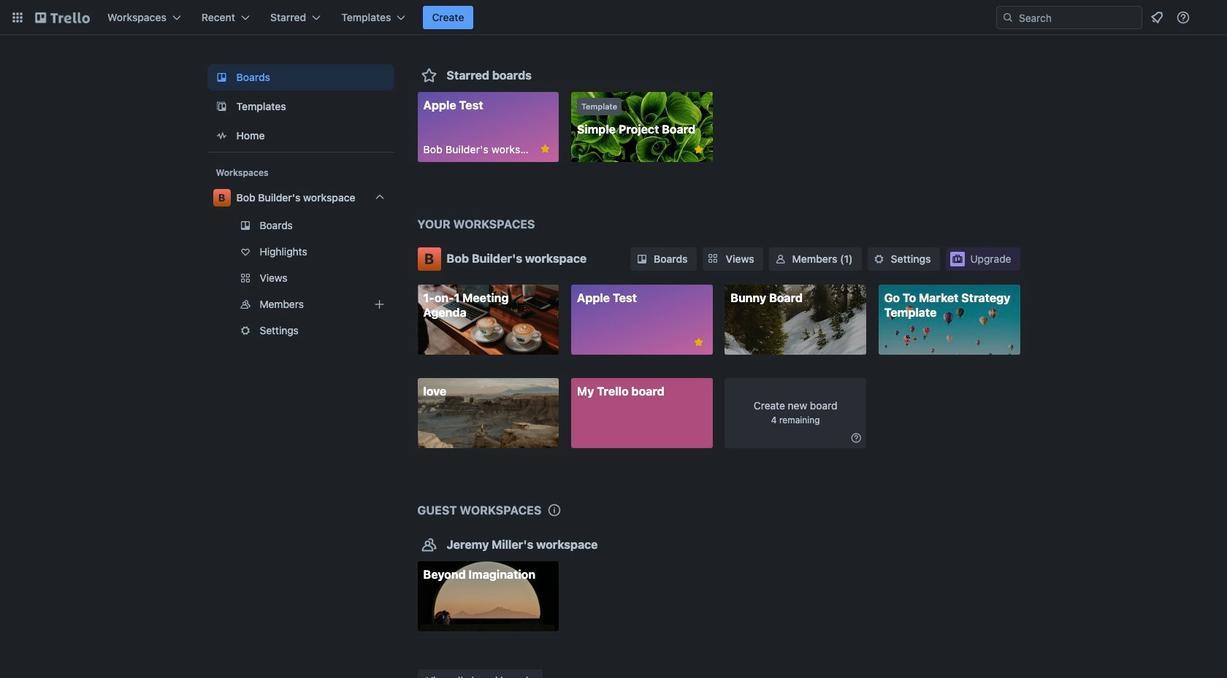 Task type: vqa. For each thing, say whether or not it's contained in the screenshot.
the Open information menu icon
yes



Task type: describe. For each thing, give the bounding box(es) containing it.
1 horizontal spatial sm image
[[773, 252, 788, 266]]

Search field
[[1014, 7, 1142, 28]]

bob builder (bobbuilder40) image
[[1201, 9, 1218, 26]]

template board image
[[213, 98, 230, 115]]

primary element
[[0, 0, 1227, 35]]

sm image
[[872, 252, 886, 266]]

0 notifications image
[[1148, 9, 1166, 26]]

1 horizontal spatial click to unstar this board. it will be removed from your starred list. image
[[692, 143, 705, 156]]



Task type: locate. For each thing, give the bounding box(es) containing it.
back to home image
[[35, 6, 90, 29]]

open information menu image
[[1176, 10, 1191, 25]]

search image
[[1002, 12, 1014, 23]]

click to unstar this board. it will be removed from your starred list. image
[[692, 336, 705, 349]]

board image
[[213, 69, 230, 86]]

0 horizontal spatial click to unstar this board. it will be removed from your starred list. image
[[539, 142, 552, 156]]

2 horizontal spatial sm image
[[849, 431, 864, 446]]

sm image
[[635, 252, 649, 266], [773, 252, 788, 266], [849, 431, 864, 446]]

0 horizontal spatial sm image
[[635, 252, 649, 266]]

home image
[[213, 127, 230, 145]]

click to unstar this board. it will be removed from your starred list. image
[[539, 142, 552, 156], [692, 143, 705, 156]]

add image
[[371, 296, 388, 313]]



